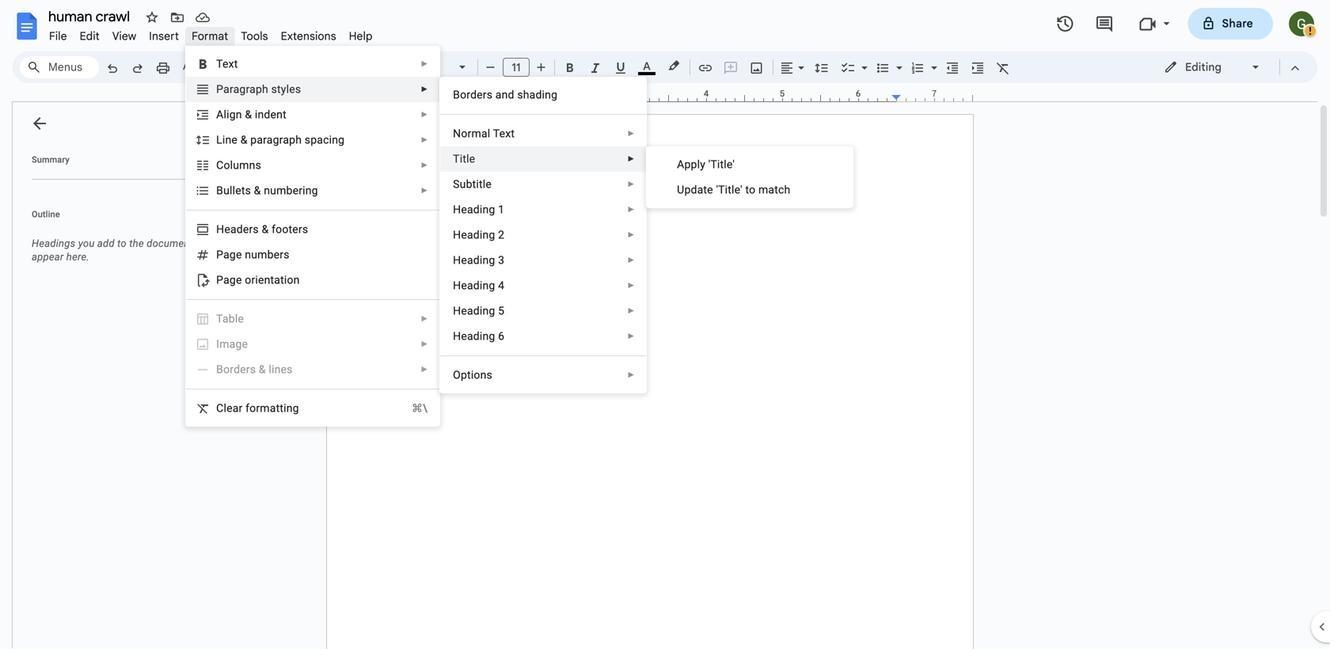 Task type: locate. For each thing, give the bounding box(es) containing it.
1 vertical spatial s
[[245, 184, 251, 197]]

n for s
[[249, 159, 255, 172]]

1 page from the top
[[216, 248, 242, 261]]

appear
[[32, 251, 64, 263]]

1 vertical spatial a
[[677, 158, 685, 171]]

apply 'title' a element
[[677, 158, 740, 171]]

h
[[216, 223, 224, 236]]

heading for heading 5
[[453, 305, 495, 318]]

1 heading from the top
[[453, 203, 495, 216]]

table 2 element
[[216, 312, 249, 325]]

headers & footers h element
[[216, 223, 313, 236]]

menu item
[[186, 332, 440, 357]]

s right colum
[[255, 159, 261, 172]]

ormal
[[461, 127, 491, 140]]

bulle t s & numbering
[[216, 184, 318, 197]]

n left mbers
[[245, 248, 251, 261]]

line & paragraph spacing l element
[[216, 133, 349, 147]]

right margin image
[[893, 89, 973, 101]]

main toolbar
[[98, 0, 1016, 413]]

page
[[216, 248, 242, 261], [216, 274, 242, 287]]

'title'
[[709, 158, 735, 171], [716, 183, 743, 196]]

& right lign
[[245, 108, 252, 121]]

to for the
[[117, 238, 127, 249]]

heading down heading 5
[[453, 330, 495, 343]]

page n u mbers
[[216, 248, 290, 261]]

to inside headings you add to the document will appear here.
[[117, 238, 127, 249]]

title t element
[[453, 152, 480, 166]]

'title' right pdate
[[716, 183, 743, 196]]

a down p
[[216, 108, 224, 121]]

borders & lines q element
[[216, 363, 297, 376]]

add
[[97, 238, 115, 249]]

bulle
[[216, 184, 241, 197]]

a pply 'title'
[[677, 158, 735, 171]]

extensions
[[281, 29, 336, 43]]

clear formatting c element
[[216, 402, 304, 415]]

1 horizontal spatial to
[[746, 183, 756, 196]]

& inside menu item
[[259, 363, 266, 376]]

document
[[147, 238, 193, 249]]

arial
[[406, 60, 430, 74]]

1 horizontal spatial text
[[493, 127, 515, 140]]

0 vertical spatial a
[[216, 108, 224, 121]]

to
[[746, 183, 756, 196], [117, 238, 127, 249]]

menu bar containing file
[[43, 21, 379, 47]]

h eaders & footers
[[216, 223, 308, 236]]

1 vertical spatial to
[[117, 238, 127, 249]]

s right bulle
[[245, 184, 251, 197]]

orders
[[460, 88, 493, 101]]

heading 2 2 element
[[453, 228, 509, 242]]

text right ormal
[[493, 127, 515, 140]]

⌘backslash element
[[393, 401, 428, 417]]

1 horizontal spatial a
[[677, 158, 685, 171]]

highlight color image
[[665, 56, 683, 75]]

6 heading from the top
[[453, 330, 495, 343]]

5 heading from the top
[[453, 305, 495, 318]]

0 vertical spatial s
[[255, 159, 261, 172]]

ptions
[[461, 369, 493, 382]]

1 vertical spatial n
[[245, 248, 251, 261]]

page down page n u mbers
[[216, 274, 242, 287]]

page left u
[[216, 248, 242, 261]]

menu containing text
[[185, 46, 440, 427]]

0 vertical spatial text
[[216, 57, 238, 70]]

heading for heading 4
[[453, 279, 495, 292]]

u
[[677, 183, 685, 196]]

text s element
[[216, 57, 243, 70]]

0 horizontal spatial a
[[216, 108, 224, 121]]

s
[[453, 178, 460, 191]]

file
[[49, 29, 67, 43]]

lines
[[269, 363, 293, 376]]

menu bar
[[43, 21, 379, 47]]

1 vertical spatial text
[[493, 127, 515, 140]]

1 vertical spatial page
[[216, 274, 242, 287]]

application containing share
[[0, 0, 1330, 649]]

normal text n element
[[453, 127, 520, 140]]

outline heading
[[13, 208, 228, 230]]

4 heading from the top
[[453, 279, 495, 292]]

a lign & indent
[[216, 108, 287, 121]]

heading
[[453, 203, 495, 216], [453, 228, 495, 242], [453, 254, 495, 267], [453, 279, 495, 292], [453, 305, 495, 318], [453, 330, 495, 343]]

heading 3 3 element
[[453, 254, 509, 267]]

& left lines
[[259, 363, 266, 376]]

eaders
[[224, 223, 259, 236]]

menu containing b
[[440, 77, 647, 394]]

a up u
[[677, 158, 685, 171]]

heading up heading 3
[[453, 228, 495, 242]]

1 horizontal spatial s
[[255, 159, 261, 172]]

text up p
[[216, 57, 238, 70]]

2 heading from the top
[[453, 228, 495, 242]]

insert image image
[[748, 56, 766, 78]]

&
[[245, 108, 252, 121], [241, 133, 248, 147], [254, 184, 261, 197], [262, 223, 269, 236], [259, 363, 266, 376]]

2
[[498, 228, 505, 242]]

n
[[249, 159, 255, 172], [245, 248, 251, 261]]

application
[[0, 0, 1330, 649]]

heading 1 1 element
[[453, 203, 509, 216]]

age
[[229, 338, 248, 351]]

lear
[[224, 402, 243, 415]]

menu item containing i
[[186, 332, 440, 357]]

n up bulle t s & numbering
[[249, 159, 255, 172]]

'title' for pdate
[[716, 183, 743, 196]]

heading up heading 6
[[453, 305, 495, 318]]

columns n element
[[216, 159, 266, 172]]

u
[[251, 248, 257, 261]]

t itle
[[453, 152, 475, 166]]

'title' right pply
[[709, 158, 735, 171]]

b
[[453, 88, 460, 101]]

► inside table menu item
[[421, 314, 429, 324]]

spacing
[[305, 133, 345, 147]]

borders and shading b element
[[453, 88, 562, 101]]

p aragraph styles
[[216, 83, 301, 96]]

0 vertical spatial 'title'
[[709, 158, 735, 171]]

share
[[1222, 17, 1254, 30]]

ubtitle
[[460, 178, 492, 191]]

a
[[216, 108, 224, 121], [677, 158, 685, 171]]

3 heading from the top
[[453, 254, 495, 267]]

& right "eaders"
[[262, 223, 269, 236]]

colum
[[216, 159, 249, 172]]

insert menu item
[[143, 27, 185, 46]]

menu bar inside menu bar banner
[[43, 21, 379, 47]]

and
[[496, 88, 514, 101]]

help
[[349, 29, 373, 43]]

1 vertical spatial 'title'
[[716, 183, 743, 196]]

table menu item
[[186, 306, 440, 332]]

pply
[[685, 158, 706, 171]]

to left match
[[746, 183, 756, 196]]

2 page from the top
[[216, 274, 242, 287]]

the
[[129, 238, 144, 249]]

heading down the 'subtitle s' element
[[453, 203, 495, 216]]

document outline element
[[13, 102, 228, 649]]

0 horizontal spatial to
[[117, 238, 127, 249]]

to left the
[[117, 238, 127, 249]]

0 horizontal spatial text
[[216, 57, 238, 70]]

0 vertical spatial n
[[249, 159, 255, 172]]

bullets & numbering t element
[[216, 184, 323, 197]]

►
[[421, 59, 429, 69], [421, 85, 429, 94], [421, 110, 429, 119], [627, 129, 635, 138], [421, 135, 429, 145], [627, 154, 635, 164], [421, 161, 429, 170], [627, 180, 635, 189], [421, 186, 429, 195], [627, 205, 635, 214], [627, 230, 635, 240], [627, 256, 635, 265], [627, 281, 635, 290], [627, 306, 635, 316], [421, 314, 429, 324], [627, 332, 635, 341], [421, 340, 429, 349], [421, 365, 429, 374], [627, 371, 635, 380]]

n for u
[[245, 248, 251, 261]]

s
[[255, 159, 261, 172], [245, 184, 251, 197]]

menu
[[185, 46, 440, 427], [440, 77, 647, 394], [646, 147, 854, 208]]

& right ine
[[241, 133, 248, 147]]

heading 6 6 element
[[453, 330, 509, 343]]

you
[[78, 238, 95, 249]]

to for match
[[746, 183, 756, 196]]

mode and view toolbar
[[1152, 51, 1308, 83]]

5
[[498, 305, 505, 318]]

o
[[453, 369, 461, 382]]

0 vertical spatial to
[[746, 183, 756, 196]]

0 vertical spatial page
[[216, 248, 242, 261]]

⌘\
[[412, 402, 428, 415]]

image m element
[[216, 338, 253, 351]]

& for eaders
[[262, 223, 269, 236]]

here.
[[66, 251, 89, 263]]

0 horizontal spatial s
[[245, 184, 251, 197]]

help menu item
[[343, 27, 379, 46]]

heading down heading 2
[[453, 254, 495, 267]]

text
[[216, 57, 238, 70], [493, 127, 515, 140]]

heading down heading 3
[[453, 279, 495, 292]]

l ine & paragraph spacing
[[216, 133, 345, 147]]



Task type: describe. For each thing, give the bounding box(es) containing it.
text color image
[[638, 56, 656, 75]]

heading 1
[[453, 203, 505, 216]]

line & paragraph spacing image
[[813, 56, 831, 78]]

insert
[[149, 29, 179, 43]]

heading 3
[[453, 254, 505, 267]]

b orders and shading
[[453, 88, 558, 101]]

heading for heading 6
[[453, 330, 495, 343]]

headings you add to the document will appear here.
[[32, 238, 211, 263]]

borders & lines
[[216, 363, 293, 376]]

Font size text field
[[504, 58, 529, 77]]

options o element
[[453, 369, 497, 382]]

t
[[241, 184, 245, 197]]

arial option
[[406, 56, 450, 78]]

format
[[192, 29, 228, 43]]

pdate
[[685, 183, 713, 196]]

c lear formatting
[[216, 402, 299, 415]]

'title' for pply
[[709, 158, 735, 171]]

heading for heading 3
[[453, 254, 495, 267]]

Rename text field
[[43, 6, 139, 25]]

i
[[216, 338, 220, 351]]

view
[[112, 29, 136, 43]]

menu bar banner
[[0, 0, 1330, 649]]

headings
[[32, 238, 76, 249]]

tools menu item
[[235, 27, 275, 46]]

s for n
[[255, 159, 261, 172]]

share button
[[1188, 8, 1273, 40]]

& right t at the top
[[254, 184, 261, 197]]

page numbers u element
[[216, 248, 294, 261]]

styles
[[271, 83, 301, 96]]

edit
[[80, 29, 100, 43]]

aragraph
[[223, 83, 268, 96]]

itle
[[460, 152, 475, 166]]

heading for heading 2
[[453, 228, 495, 242]]

a for pply
[[677, 158, 685, 171]]

paragraph
[[250, 133, 302, 147]]

heading 4 4 element
[[453, 279, 509, 292]]

summary heading
[[32, 154, 70, 166]]

editing
[[1186, 60, 1222, 74]]

file menu item
[[43, 27, 73, 46]]

& for lign
[[245, 108, 252, 121]]

p
[[216, 83, 223, 96]]

will
[[196, 238, 211, 249]]

m
[[220, 338, 229, 351]]

page orientation
[[216, 274, 300, 287]]

6
[[498, 330, 505, 343]]

match
[[759, 183, 791, 196]]

page for page n u mbers
[[216, 248, 242, 261]]

heading 5
[[453, 305, 505, 318]]

view menu item
[[106, 27, 143, 46]]

Menus field
[[20, 56, 99, 78]]

menu containing a
[[646, 147, 854, 208]]

► inside 'borders & lines' menu item
[[421, 365, 429, 374]]

borders & lines menu item
[[186, 357, 440, 383]]

numbering
[[264, 184, 318, 197]]

n ormal text
[[453, 127, 515, 140]]

4
[[498, 279, 505, 292]]

heading 6
[[453, 330, 505, 343]]

format menu item
[[185, 27, 235, 46]]

indent
[[255, 108, 287, 121]]

table
[[216, 312, 244, 325]]

formatting
[[246, 402, 299, 415]]

s for t
[[245, 184, 251, 197]]

heading for heading 1
[[453, 203, 495, 216]]

Star checkbox
[[141, 6, 163, 29]]

align & indent a element
[[216, 108, 291, 121]]

heading 2
[[453, 228, 505, 242]]

colum n s
[[216, 159, 261, 172]]

1
[[498, 203, 505, 216]]

editing button
[[1153, 55, 1273, 79]]

& for ine
[[241, 133, 248, 147]]

subtitle s element
[[453, 178, 497, 191]]

i m age
[[216, 338, 248, 351]]

orientation
[[245, 274, 300, 287]]

heading 5 5 element
[[453, 305, 509, 318]]

c
[[216, 402, 224, 415]]

o ptions
[[453, 369, 493, 382]]

l
[[216, 133, 222, 147]]

summary
[[32, 155, 70, 165]]

page orientation 3 element
[[216, 274, 305, 287]]

shading
[[517, 88, 558, 101]]

a for lign
[[216, 108, 224, 121]]

heading 4
[[453, 279, 505, 292]]

extensions menu item
[[275, 27, 343, 46]]

ine
[[222, 133, 238, 147]]

mbers
[[257, 248, 290, 261]]

outline
[[32, 209, 60, 219]]

paragraph styles p element
[[216, 83, 306, 96]]

t
[[453, 152, 460, 166]]

page for page orientation
[[216, 274, 242, 287]]

update 'title' to match u element
[[677, 183, 795, 196]]

lign
[[224, 108, 242, 121]]

u pdate 'title' to match
[[677, 183, 791, 196]]

n
[[453, 127, 461, 140]]

Font size field
[[503, 58, 536, 78]]

edit menu item
[[73, 27, 106, 46]]

borders
[[216, 363, 256, 376]]

3
[[498, 254, 505, 267]]

footers
[[272, 223, 308, 236]]

tools
[[241, 29, 268, 43]]

s ubtitle
[[453, 178, 492, 191]]



Task type: vqa. For each thing, say whether or not it's contained in the screenshot.
media pass icon in the left bottom of the page
no



